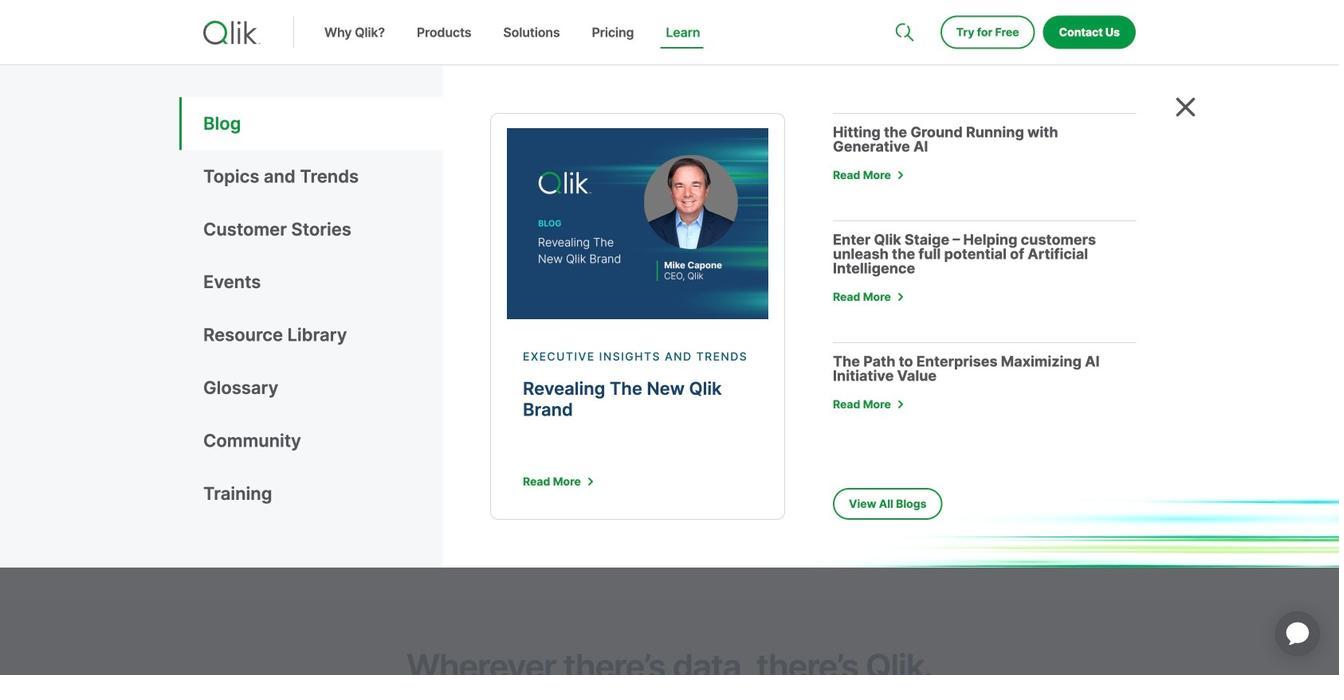 Task type: vqa. For each thing, say whether or not it's contained in the screenshot.
application on the bottom of page
yes



Task type: describe. For each thing, give the bounding box(es) containing it.
headshot of mike capone, ceo, qlik and the text "revealing the new qlik brand" image
[[507, 128, 768, 320]]

support image
[[897, 0, 909, 13]]



Task type: locate. For each thing, give the bounding box(es) containing it.
application
[[1256, 593, 1339, 676]]

login image
[[1085, 0, 1098, 13]]

qlik image
[[203, 21, 261, 45]]

close search image
[[1176, 97, 1196, 117]]



